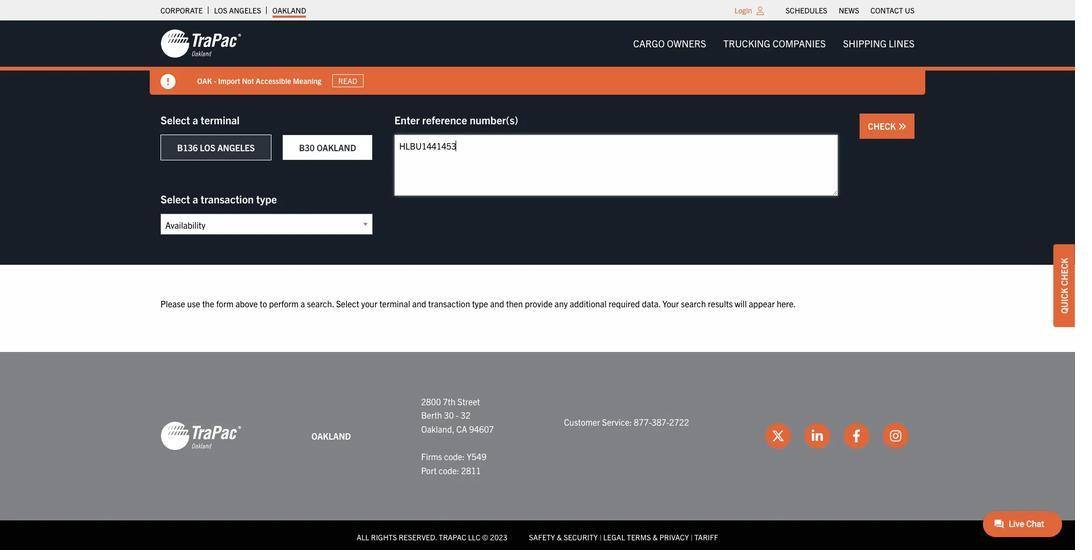 Task type: locate. For each thing, give the bounding box(es) containing it.
terminal
[[201, 113, 240, 127], [380, 299, 410, 309]]

| left legal
[[600, 533, 602, 543]]

1 vertical spatial transaction
[[428, 299, 470, 309]]

1 vertical spatial select
[[161, 192, 190, 206]]

oakland link
[[273, 3, 306, 18]]

port
[[421, 465, 437, 476]]

0 horizontal spatial check
[[869, 121, 899, 132]]

required
[[609, 299, 640, 309]]

7th
[[443, 396, 456, 407]]

0 vertical spatial check
[[869, 121, 899, 132]]

number(s)
[[470, 113, 519, 127]]

safety & security link
[[529, 533, 598, 543]]

a left the search.
[[301, 299, 305, 309]]

llc
[[468, 533, 481, 543]]

enter reference number(s)
[[395, 113, 519, 127]]

firms code:  y549 port code:  2811
[[421, 452, 487, 476]]

2023
[[490, 533, 508, 543]]

a up b136
[[193, 113, 198, 127]]

0 vertical spatial transaction
[[201, 192, 254, 206]]

& right 'terms'
[[653, 533, 658, 543]]

angeles down select a terminal
[[218, 142, 255, 153]]

1 horizontal spatial -
[[456, 410, 459, 421]]

oakland,
[[421, 424, 455, 435]]

select
[[161, 113, 190, 127], [161, 192, 190, 206], [336, 299, 359, 309]]

search.
[[307, 299, 334, 309]]

0 horizontal spatial |
[[600, 533, 602, 543]]

0 vertical spatial oakland
[[273, 5, 306, 15]]

quick check
[[1060, 258, 1070, 314]]

oakland image
[[161, 29, 241, 59], [161, 422, 241, 452]]

code: up "2811" at bottom left
[[444, 452, 465, 462]]

0 vertical spatial a
[[193, 113, 198, 127]]

and right your
[[412, 299, 426, 309]]

enter
[[395, 113, 420, 127]]

your
[[361, 299, 378, 309]]

2 vertical spatial a
[[301, 299, 305, 309]]

safety & security | legal terms & privacy | tariff
[[529, 533, 719, 543]]

& right 'safety'
[[557, 533, 562, 543]]

then
[[507, 299, 523, 309]]

menu bar down 'light' image
[[625, 33, 924, 55]]

and
[[412, 299, 426, 309], [490, 299, 505, 309]]

&
[[557, 533, 562, 543], [653, 533, 658, 543]]

menu bar containing schedules
[[781, 3, 921, 18]]

tariff
[[695, 533, 719, 543]]

1 vertical spatial type
[[472, 299, 488, 309]]

oakland
[[273, 5, 306, 15], [317, 142, 356, 153], [312, 431, 351, 442]]

b136 los angeles
[[177, 142, 255, 153]]

0 horizontal spatial and
[[412, 299, 426, 309]]

| left tariff
[[691, 533, 693, 543]]

2 | from the left
[[691, 533, 693, 543]]

us
[[906, 5, 915, 15]]

1 & from the left
[[557, 533, 562, 543]]

1 horizontal spatial terminal
[[380, 299, 410, 309]]

terminal right your
[[380, 299, 410, 309]]

1 horizontal spatial check
[[1060, 258, 1070, 286]]

1 horizontal spatial |
[[691, 533, 693, 543]]

1 vertical spatial menu bar
[[625, 33, 924, 55]]

1 vertical spatial -
[[456, 410, 459, 421]]

- right oak
[[214, 76, 217, 85]]

quick check link
[[1054, 245, 1076, 328]]

schedules
[[786, 5, 828, 15]]

trucking companies link
[[715, 33, 835, 55]]

2722
[[670, 417, 690, 428]]

2 oakland image from the top
[[161, 422, 241, 452]]

code: right the port
[[439, 465, 460, 476]]

0 vertical spatial code:
[[444, 452, 465, 462]]

y549
[[467, 452, 487, 462]]

select down b136
[[161, 192, 190, 206]]

login link
[[735, 5, 753, 15]]

0 vertical spatial oakland image
[[161, 29, 241, 59]]

1 vertical spatial oakland
[[317, 142, 356, 153]]

1 horizontal spatial and
[[490, 299, 505, 309]]

contact us link
[[871, 3, 915, 18]]

b30 oakland
[[299, 142, 356, 153]]

select left your
[[336, 299, 359, 309]]

menu bar containing cargo owners
[[625, 33, 924, 55]]

menu bar
[[781, 3, 921, 18], [625, 33, 924, 55]]

corporate
[[161, 5, 203, 15]]

not
[[242, 76, 254, 85]]

b30
[[299, 142, 315, 153]]

0 vertical spatial terminal
[[201, 113, 240, 127]]

0 vertical spatial type
[[256, 192, 277, 206]]

0 horizontal spatial type
[[256, 192, 277, 206]]

0 horizontal spatial &
[[557, 533, 562, 543]]

2 and from the left
[[490, 299, 505, 309]]

2 & from the left
[[653, 533, 658, 543]]

footer
[[0, 352, 1076, 551]]

banner
[[0, 20, 1076, 95]]

1 vertical spatial oakland image
[[161, 422, 241, 452]]

los right b136
[[200, 142, 216, 153]]

privacy
[[660, 533, 689, 543]]

check button
[[860, 114, 915, 139]]

1 horizontal spatial transaction
[[428, 299, 470, 309]]

all
[[357, 533, 370, 543]]

0 horizontal spatial -
[[214, 76, 217, 85]]

reference
[[422, 113, 467, 127]]

b136
[[177, 142, 198, 153]]

contact
[[871, 5, 904, 15]]

select a terminal
[[161, 113, 240, 127]]

1 vertical spatial a
[[193, 192, 198, 206]]

0 vertical spatial select
[[161, 113, 190, 127]]

import
[[218, 76, 240, 85]]

angeles left oakland link
[[229, 5, 261, 15]]

menu bar up shipping
[[781, 3, 921, 18]]

1 vertical spatial code:
[[439, 465, 460, 476]]

0 horizontal spatial transaction
[[201, 192, 254, 206]]

select up b136
[[161, 113, 190, 127]]

2 vertical spatial oakland
[[312, 431, 351, 442]]

a for terminal
[[193, 113, 198, 127]]

perform
[[269, 299, 299, 309]]

oakland inside footer
[[312, 431, 351, 442]]

los right corporate
[[214, 5, 228, 15]]

0 horizontal spatial terminal
[[201, 113, 240, 127]]

legal terms & privacy link
[[604, 533, 689, 543]]

1 vertical spatial terminal
[[380, 299, 410, 309]]

a
[[193, 113, 198, 127], [193, 192, 198, 206], [301, 299, 305, 309]]

1 horizontal spatial &
[[653, 533, 658, 543]]

1 vertical spatial check
[[1060, 258, 1070, 286]]

safety
[[529, 533, 555, 543]]

check inside button
[[869, 121, 899, 132]]

a down b136
[[193, 192, 198, 206]]

0 vertical spatial los
[[214, 5, 228, 15]]

accessible
[[256, 76, 291, 85]]

2800
[[421, 396, 441, 407]]

terminal up the b136 los angeles
[[201, 113, 240, 127]]

and left the then
[[490, 299, 505, 309]]

trucking companies
[[724, 37, 826, 50]]

1 vertical spatial angeles
[[218, 142, 255, 153]]

select for select a transaction type
[[161, 192, 190, 206]]

all rights reserved. trapac llc © 2023
[[357, 533, 508, 543]]

32
[[461, 410, 471, 421]]

check
[[869, 121, 899, 132], [1060, 258, 1070, 286]]

0 vertical spatial menu bar
[[781, 3, 921, 18]]

- right 30
[[456, 410, 459, 421]]

above
[[236, 299, 258, 309]]



Task type: describe. For each thing, give the bounding box(es) containing it.
94607
[[470, 424, 494, 435]]

oak
[[197, 76, 212, 85]]

search
[[681, 299, 706, 309]]

trapac
[[439, 533, 467, 543]]

2800 7th street berth 30 - 32 oakland, ca 94607
[[421, 396, 494, 435]]

shipping lines
[[844, 37, 915, 50]]

corporate link
[[161, 3, 203, 18]]

Enter reference number(s) text field
[[395, 135, 839, 196]]

legal
[[604, 533, 626, 543]]

shipping lines link
[[835, 33, 924, 55]]

appear
[[749, 299, 775, 309]]

to
[[260, 299, 267, 309]]

quick
[[1060, 288, 1070, 314]]

login
[[735, 5, 753, 15]]

here.
[[777, 299, 796, 309]]

read
[[339, 76, 358, 86]]

select for select a terminal
[[161, 113, 190, 127]]

a for transaction
[[193, 192, 198, 206]]

firms
[[421, 452, 442, 462]]

oak - import not accessible meaning
[[197, 76, 322, 85]]

the
[[202, 299, 214, 309]]

news link
[[839, 3, 860, 18]]

customer service: 877-387-2722
[[564, 417, 690, 428]]

30
[[444, 410, 454, 421]]

1 and from the left
[[412, 299, 426, 309]]

news
[[839, 5, 860, 15]]

your
[[663, 299, 679, 309]]

los angeles link
[[214, 3, 261, 18]]

©
[[483, 533, 489, 543]]

schedules link
[[786, 3, 828, 18]]

menu bar inside banner
[[625, 33, 924, 55]]

contact us
[[871, 5, 915, 15]]

light image
[[757, 6, 765, 15]]

1 oakland image from the top
[[161, 29, 241, 59]]

street
[[458, 396, 480, 407]]

cargo
[[634, 37, 665, 50]]

2811
[[462, 465, 481, 476]]

owners
[[667, 37, 707, 50]]

please
[[161, 299, 185, 309]]

customer
[[564, 417, 600, 428]]

tariff link
[[695, 533, 719, 543]]

solid image
[[161, 74, 176, 89]]

form
[[216, 299, 234, 309]]

footer containing 2800 7th street
[[0, 352, 1076, 551]]

terms
[[627, 533, 651, 543]]

meaning
[[293, 76, 322, 85]]

additional
[[570, 299, 607, 309]]

1 | from the left
[[600, 533, 602, 543]]

rights
[[371, 533, 397, 543]]

1 horizontal spatial type
[[472, 299, 488, 309]]

387-
[[652, 417, 670, 428]]

solid image
[[899, 122, 907, 131]]

877-
[[634, 417, 652, 428]]

0 vertical spatial -
[[214, 76, 217, 85]]

reserved.
[[399, 533, 437, 543]]

- inside 2800 7th street berth 30 - 32 oakland, ca 94607
[[456, 410, 459, 421]]

security
[[564, 533, 598, 543]]

will
[[735, 299, 747, 309]]

any
[[555, 299, 568, 309]]

provide
[[525, 299, 553, 309]]

shipping
[[844, 37, 887, 50]]

2 vertical spatial select
[[336, 299, 359, 309]]

results
[[708, 299, 733, 309]]

cargo owners
[[634, 37, 707, 50]]

data.
[[642, 299, 661, 309]]

trucking
[[724, 37, 771, 50]]

select a transaction type
[[161, 192, 277, 206]]

1 vertical spatial los
[[200, 142, 216, 153]]

use
[[187, 299, 200, 309]]

ca
[[457, 424, 468, 435]]

0 vertical spatial angeles
[[229, 5, 261, 15]]

berth
[[421, 410, 442, 421]]

companies
[[773, 37, 826, 50]]

please use the form above to perform a search. select your terminal and transaction type and then provide any additional required data. your search results will appear here.
[[161, 299, 796, 309]]

cargo owners link
[[625, 33, 715, 55]]

read link
[[332, 74, 364, 87]]

banner containing cargo owners
[[0, 20, 1076, 95]]

service:
[[602, 417, 632, 428]]

los angeles
[[214, 5, 261, 15]]

oakland image inside footer
[[161, 422, 241, 452]]

lines
[[889, 37, 915, 50]]



Task type: vqa. For each thing, say whether or not it's contained in the screenshot.
The 877-
yes



